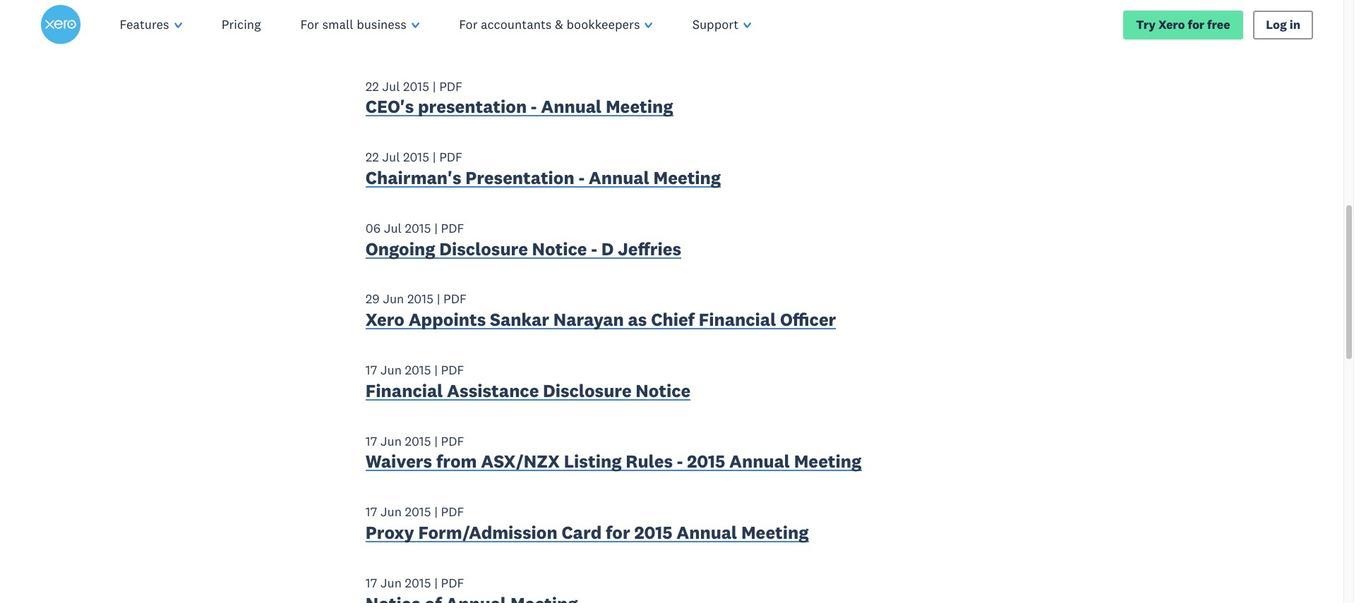 Task type: locate. For each thing, give the bounding box(es) containing it.
22 for chairman's
[[366, 149, 379, 165]]

1 17 from the top
[[366, 362, 377, 379]]

2015 inside 22 jul 2015 | pdf ceo's presentation - annual meeting
[[403, 78, 430, 94]]

pdf inside 22 jul 2015 | pdf chairman's presentation - annual meeting
[[439, 149, 463, 165]]

22 right small
[[366, 7, 379, 23]]

meeting inside 22 jul 2015 | pdf chairman's presentation - annual meeting
[[654, 167, 721, 189]]

pdf up appoints
[[444, 291, 467, 308]]

log in
[[1267, 16, 1301, 32]]

jul inside "06 jul 2015 | pdf ongoing disclosure notice - d jeffries"
[[384, 220, 402, 236]]

chief
[[651, 309, 695, 331]]

for left free
[[1188, 16, 1205, 32]]

pdf up form/admission
[[441, 505, 464, 521]]

pdf inside "06 jul 2015 | pdf ongoing disclosure notice - d jeffries"
[[441, 220, 464, 236]]

try xero for free
[[1137, 16, 1231, 32]]

pdf inside 17 jun 2015 | pdf financial assistance disclosure notice
[[441, 362, 464, 379]]

pdf inside "17 jun 2015 | pdf waivers from asx/nzx listing rules - 2015 annual meeting"
[[441, 433, 464, 450]]

jul inside 22 jul 2015 | pdf ceo's presentation - annual meeting
[[382, 78, 400, 94]]

- inside 22 jul 2015 | pdf chairman's presentation - annual meeting
[[579, 167, 585, 189]]

4 17 from the top
[[366, 576, 377, 592]]

jul right 06
[[384, 220, 402, 236]]

for inside 17 jun 2015 | pdf proxy form/admission card for 2015 annual meeting
[[606, 522, 630, 545]]

jul inside 22 jul 2015 | pdf chairman's presentation - annual meeting
[[382, 149, 400, 165]]

pdf for appoints
[[444, 291, 467, 308]]

pdf
[[439, 7, 463, 23], [439, 78, 463, 94], [439, 149, 463, 165], [441, 220, 464, 236], [444, 291, 467, 308], [441, 362, 464, 379], [441, 433, 464, 450], [441, 505, 464, 521], [441, 576, 464, 592]]

06
[[366, 220, 381, 236]]

2015 inside 29 jun 2015 | pdf xero appoints sankar narayan as chief financial officer
[[407, 291, 434, 308]]

1 vertical spatial disclosure
[[543, 380, 632, 402]]

for left small
[[301, 16, 319, 32]]

-
[[531, 96, 537, 118], [579, 167, 585, 189], [591, 238, 597, 260], [677, 451, 683, 474]]

xero appoints sankar narayan as chief financial officer link
[[366, 309, 836, 335]]

jun inside 29 jun 2015 | pdf xero appoints sankar narayan as chief financial officer
[[383, 291, 404, 308]]

- right presentation
[[579, 167, 585, 189]]

|
[[433, 78, 436, 94], [433, 149, 436, 165], [434, 220, 438, 236], [437, 291, 440, 308], [434, 362, 438, 379], [434, 433, 438, 450], [434, 505, 438, 521], [434, 576, 438, 592]]

meeting
[[473, 25, 540, 47], [606, 96, 674, 118], [654, 167, 721, 189], [794, 451, 862, 474], [742, 522, 809, 545]]

3 17 from the top
[[366, 505, 377, 521]]

proxy
[[366, 522, 414, 545]]

features
[[120, 16, 169, 32]]

2 for from the left
[[459, 16, 478, 32]]

pdf up from
[[441, 433, 464, 450]]

1 22 from the top
[[366, 7, 379, 23]]

for small business button
[[281, 0, 439, 49]]

annual
[[408, 25, 469, 47], [541, 96, 602, 118], [589, 167, 650, 189], [730, 451, 790, 474], [677, 522, 737, 545]]

22 jul 2015 | pdf ceo's presentation - annual meeting
[[366, 78, 674, 118]]

0 horizontal spatial for
[[301, 16, 319, 32]]

disclosure inside 17 jun 2015 | pdf financial assistance disclosure notice
[[543, 380, 632, 402]]

pdf up the presentation
[[439, 78, 463, 94]]

xero
[[1159, 16, 1186, 32], [366, 309, 405, 331]]

| for assistance
[[434, 362, 438, 379]]

financial
[[699, 309, 776, 331], [366, 380, 443, 402]]

17 inside 17 jun 2015 | pdf financial assistance disclosure notice
[[366, 362, 377, 379]]

1 vertical spatial xero
[[366, 309, 405, 331]]

| inside 17 jun 2015 | pdf financial assistance disclosure notice
[[434, 362, 438, 379]]

annual inside "17 jun 2015 | pdf waivers from asx/nzx listing rules - 2015 annual meeting"
[[730, 451, 790, 474]]

22 inside 22 jul 2015 | pdf chairman's presentation - annual meeting
[[366, 149, 379, 165]]

for
[[1188, 16, 1205, 32], [606, 522, 630, 545]]

xero right the try
[[1159, 16, 1186, 32]]

1 for from the left
[[301, 16, 319, 32]]

0 vertical spatial xero
[[1159, 16, 1186, 32]]

jun for waivers
[[381, 433, 402, 450]]

2015 inside 17 jun 2015 | pdf financial assistance disclosure notice
[[405, 362, 431, 379]]

listing
[[564, 451, 622, 474]]

22 inside 22 jul 2015 | pdf ceo's presentation - annual meeting
[[366, 78, 379, 94]]

22 up chairman's
[[366, 149, 379, 165]]

for
[[301, 16, 319, 32], [459, 16, 478, 32]]

0 vertical spatial financial
[[699, 309, 776, 331]]

support button
[[673, 0, 771, 49]]

2 vertical spatial 22
[[366, 149, 379, 165]]

results
[[544, 25, 608, 47]]

jun inside "17 jun 2015 | pdf waivers from asx/nzx listing rules - 2015 annual meeting"
[[381, 433, 402, 450]]

06 jul 2015 | pdf ongoing disclosure notice - d jeffries
[[366, 220, 682, 260]]

officer
[[780, 309, 836, 331]]

0 vertical spatial notice
[[532, 238, 587, 260]]

2 22 from the top
[[366, 78, 379, 94]]

0 horizontal spatial for
[[606, 522, 630, 545]]

jun for financial
[[381, 362, 402, 379]]

- left d
[[591, 238, 597, 260]]

pdf inside 22 jul 2015 | pdf ceo's presentation - annual meeting
[[439, 78, 463, 94]]

narayan
[[554, 309, 624, 331]]

features button
[[100, 0, 202, 49]]

1 vertical spatial notice
[[636, 380, 691, 402]]

- inside "17 jun 2015 | pdf waivers from asx/nzx listing rules - 2015 annual meeting"
[[677, 451, 683, 474]]

1 horizontal spatial for
[[1188, 16, 1205, 32]]

22
[[366, 7, 379, 23], [366, 78, 379, 94], [366, 149, 379, 165]]

17 inside "17 jun 2015 | pdf waivers from asx/nzx listing rules - 2015 annual meeting"
[[366, 433, 377, 450]]

presentation
[[466, 167, 575, 189]]

for right the card
[[606, 522, 630, 545]]

0 horizontal spatial financial
[[366, 380, 443, 402]]

pdf inside 29 jun 2015 | pdf xero appoints sankar narayan as chief financial officer
[[444, 291, 467, 308]]

1 vertical spatial 22
[[366, 78, 379, 94]]

pdf down form/admission
[[441, 576, 464, 592]]

ceo's
[[366, 96, 414, 118]]

jun inside 17 jun 2015 | pdf proxy form/admission card for 2015 annual meeting
[[381, 505, 402, 521]]

free
[[1208, 16, 1231, 32]]

chairman's presentation - annual meeting link
[[366, 167, 721, 193]]

jul right small
[[382, 7, 400, 23]]

disclosure inside "06 jul 2015 | pdf ongoing disclosure notice - d jeffries"
[[440, 238, 528, 260]]

2015 for 06 jul 2015 | pdf ongoing disclosure notice - d jeffries
[[405, 220, 431, 236]]

2 17 from the top
[[366, 433, 377, 450]]

1 horizontal spatial notice
[[636, 380, 691, 402]]

pdf up chairman's
[[439, 149, 463, 165]]

22 up the ceo's on the left
[[366, 78, 379, 94]]

disclosure
[[440, 238, 528, 260], [543, 380, 632, 402]]

1 vertical spatial for
[[606, 522, 630, 545]]

2015 annual meeting results
[[366, 25, 608, 47]]

pdf down chairman's
[[441, 220, 464, 236]]

0 vertical spatial disclosure
[[440, 238, 528, 260]]

1 horizontal spatial disclosure
[[543, 380, 632, 402]]

log in link
[[1254, 10, 1314, 39]]

pdf up assistance
[[441, 362, 464, 379]]

0 horizontal spatial disclosure
[[440, 238, 528, 260]]

1 horizontal spatial financial
[[699, 309, 776, 331]]

17
[[366, 362, 377, 379], [366, 433, 377, 450], [366, 505, 377, 521], [366, 576, 377, 592]]

as
[[628, 309, 647, 331]]

pdf for disclosure
[[441, 220, 464, 236]]

0 horizontal spatial notice
[[532, 238, 587, 260]]

0 vertical spatial 22
[[366, 7, 379, 23]]

1 vertical spatial financial
[[366, 380, 443, 402]]

| for appoints
[[437, 291, 440, 308]]

xero homepage image
[[41, 5, 80, 44]]

for for for accountants & bookkeepers
[[459, 16, 478, 32]]

| inside "17 jun 2015 | pdf waivers from asx/nzx listing rules - 2015 annual meeting"
[[434, 433, 438, 450]]

| inside 22 jul 2015 | pdf ceo's presentation - annual meeting
[[433, 78, 436, 94]]

notice
[[532, 238, 587, 260], [636, 380, 691, 402]]

jul for ongoing
[[384, 220, 402, 236]]

2015 for 17 jun 2015 | pdf financial assistance disclosure notice
[[405, 362, 431, 379]]

for accountants & bookkeepers button
[[439, 0, 673, 49]]

meeting inside 17 jun 2015 | pdf proxy form/admission card for 2015 annual meeting
[[742, 522, 809, 545]]

2015
[[403, 7, 430, 23], [366, 25, 404, 47], [403, 78, 430, 94], [403, 149, 430, 165], [405, 220, 431, 236], [407, 291, 434, 308], [405, 362, 431, 379], [405, 433, 431, 450], [687, 451, 726, 474], [405, 505, 431, 521], [635, 522, 673, 545], [405, 576, 431, 592]]

2015 inside 22 jul 2015 | pdf chairman's presentation - annual meeting
[[403, 149, 430, 165]]

ceo's presentation - annual meeting link
[[366, 96, 674, 121]]

&
[[555, 16, 564, 32]]

17 inside 17 jun 2015 | pdf proxy form/admission card for 2015 annual meeting
[[366, 505, 377, 521]]

ongoing
[[366, 238, 436, 260]]

| inside "06 jul 2015 | pdf ongoing disclosure notice - d jeffries"
[[434, 220, 438, 236]]

17 for proxy
[[366, 505, 377, 521]]

| for presentation
[[433, 149, 436, 165]]

financial inside 29 jun 2015 | pdf xero appoints sankar narayan as chief financial officer
[[699, 309, 776, 331]]

| inside 29 jun 2015 | pdf xero appoints sankar narayan as chief financial officer
[[437, 291, 440, 308]]

17 for waivers
[[366, 433, 377, 450]]

pricing link
[[202, 0, 281, 49]]

22 for ceo's
[[366, 78, 379, 94]]

3 22 from the top
[[366, 149, 379, 165]]

- right the presentation
[[531, 96, 537, 118]]

appoints
[[409, 309, 486, 331]]

from
[[436, 451, 477, 474]]

pdf inside 17 jun 2015 | pdf proxy form/admission card for 2015 annual meeting
[[441, 505, 464, 521]]

jun for xero
[[383, 291, 404, 308]]

29 jun 2015 | pdf xero appoints sankar narayan as chief financial officer
[[366, 291, 836, 331]]

- right rules
[[677, 451, 683, 474]]

jul up chairman's
[[382, 149, 400, 165]]

for left accountants
[[459, 16, 478, 32]]

1 horizontal spatial for
[[459, 16, 478, 32]]

annual inside 22 jul 2015 | pdf chairman's presentation - annual meeting
[[589, 167, 650, 189]]

jun inside 17 jun 2015 | pdf financial assistance disclosure notice
[[381, 362, 402, 379]]

small
[[322, 16, 354, 32]]

try xero for free link
[[1124, 10, 1244, 39]]

in
[[1290, 16, 1301, 32]]

jul up the ceo's on the left
[[382, 78, 400, 94]]

2015 inside "06 jul 2015 | pdf ongoing disclosure notice - d jeffries"
[[405, 220, 431, 236]]

17 jun 2015 | pdf proxy form/admission card for 2015 annual meeting
[[366, 505, 809, 545]]

jul
[[382, 7, 400, 23], [382, 78, 400, 94], [382, 149, 400, 165], [384, 220, 402, 236]]

jun
[[383, 291, 404, 308], [381, 362, 402, 379], [381, 433, 402, 450], [381, 505, 402, 521], [381, 576, 402, 592]]

xero down 29
[[366, 309, 405, 331]]

| inside 17 jun 2015 | pdf proxy form/admission card for 2015 annual meeting
[[434, 505, 438, 521]]

0 horizontal spatial xero
[[366, 309, 405, 331]]

| inside 22 jul 2015 | pdf chairman's presentation - annual meeting
[[433, 149, 436, 165]]



Task type: describe. For each thing, give the bounding box(es) containing it.
try
[[1137, 16, 1156, 32]]

rules
[[626, 451, 673, 474]]

jun for proxy
[[381, 505, 402, 521]]

card
[[562, 522, 602, 545]]

annual inside 17 jun 2015 | pdf proxy form/admission card for 2015 annual meeting
[[677, 522, 737, 545]]

support
[[693, 16, 739, 32]]

1 horizontal spatial xero
[[1159, 16, 1186, 32]]

sankar
[[490, 309, 550, 331]]

29
[[366, 291, 380, 308]]

financial inside 17 jun 2015 | pdf financial assistance disclosure notice
[[366, 380, 443, 402]]

jul for ceo's
[[382, 78, 400, 94]]

jeffries
[[618, 238, 682, 260]]

0 vertical spatial for
[[1188, 16, 1205, 32]]

assistance
[[447, 380, 539, 402]]

d
[[602, 238, 614, 260]]

| for from
[[434, 433, 438, 450]]

17 jun 2015 | pdf financial assistance disclosure notice
[[366, 362, 691, 402]]

2015 for 17 jun 2015 | pdf proxy form/admission card for 2015 annual meeting
[[405, 505, 431, 521]]

pdf for from
[[441, 433, 464, 450]]

| for disclosure
[[434, 220, 438, 236]]

pdf for form/admission
[[441, 505, 464, 521]]

notice inside "06 jul 2015 | pdf ongoing disclosure notice - d jeffries"
[[532, 238, 587, 260]]

pdf up 2015 annual meeting results at the left top of page
[[439, 7, 463, 23]]

meeting inside "2015 annual meeting results" link
[[473, 25, 540, 47]]

| for form/admission
[[434, 505, 438, 521]]

pdf for presentation
[[439, 149, 463, 165]]

- inside "06 jul 2015 | pdf ongoing disclosure notice - d jeffries"
[[591, 238, 597, 260]]

log
[[1267, 16, 1287, 32]]

2015 for 22 jul 2015 | pdf ceo's presentation - annual meeting
[[403, 78, 430, 94]]

asx/nzx
[[481, 451, 560, 474]]

notice inside 17 jun 2015 | pdf financial assistance disclosure notice
[[636, 380, 691, 402]]

| for presentation
[[433, 78, 436, 94]]

17 jun 2015 | pdf waivers from asx/nzx listing rules - 2015 annual meeting
[[366, 433, 862, 474]]

meeting inside "17 jun 2015 | pdf waivers from asx/nzx listing rules - 2015 annual meeting"
[[794, 451, 862, 474]]

2015 for 17 jun 2015 | pdf
[[405, 576, 431, 592]]

chairman's
[[366, 167, 462, 189]]

annual inside 22 jul 2015 | pdf ceo's presentation - annual meeting
[[541, 96, 602, 118]]

ongoing disclosure notice - d jeffries link
[[366, 238, 682, 264]]

xero inside 29 jun 2015 | pdf xero appoints sankar narayan as chief financial officer
[[366, 309, 405, 331]]

17 for financial
[[366, 362, 377, 379]]

proxy form/admission card for 2015 annual meeting link
[[366, 522, 809, 548]]

22 jul 2015
[[366, 7, 430, 23]]

pdf for presentation
[[439, 78, 463, 94]]

17 jun 2015 | pdf
[[366, 576, 464, 592]]

2015 for 22 jul 2015
[[403, 7, 430, 23]]

2015 for 29 jun 2015 | pdf xero appoints sankar narayan as chief financial officer
[[407, 291, 434, 308]]

business
[[357, 16, 407, 32]]

presentation
[[418, 96, 527, 118]]

for accountants & bookkeepers
[[459, 16, 640, 32]]

waivers
[[366, 451, 432, 474]]

pdf for assistance
[[441, 362, 464, 379]]

waivers from asx/nzx listing rules - 2015 annual meeting link
[[366, 451, 862, 477]]

financial assistance disclosure notice link
[[366, 380, 691, 406]]

bookkeepers
[[567, 16, 640, 32]]

22 jul 2015 | pdf chairman's presentation - annual meeting
[[366, 149, 721, 189]]

jul for chairman's
[[382, 149, 400, 165]]

accountants
[[481, 16, 552, 32]]

- inside 22 jul 2015 | pdf ceo's presentation - annual meeting
[[531, 96, 537, 118]]

meeting inside 22 jul 2015 | pdf ceo's presentation - annual meeting
[[606, 96, 674, 118]]

2015 for 22 jul 2015 | pdf chairman's presentation - annual meeting
[[403, 149, 430, 165]]

for small business
[[301, 16, 407, 32]]

pricing
[[222, 16, 261, 32]]

form/admission
[[418, 522, 558, 545]]

2015 annual meeting results link
[[366, 25, 608, 50]]

for for for small business
[[301, 16, 319, 32]]

2015 for 17 jun 2015 | pdf waivers from asx/nzx listing rules - 2015 annual meeting
[[405, 433, 431, 450]]



Task type: vqa. For each thing, say whether or not it's contained in the screenshot.
States
no



